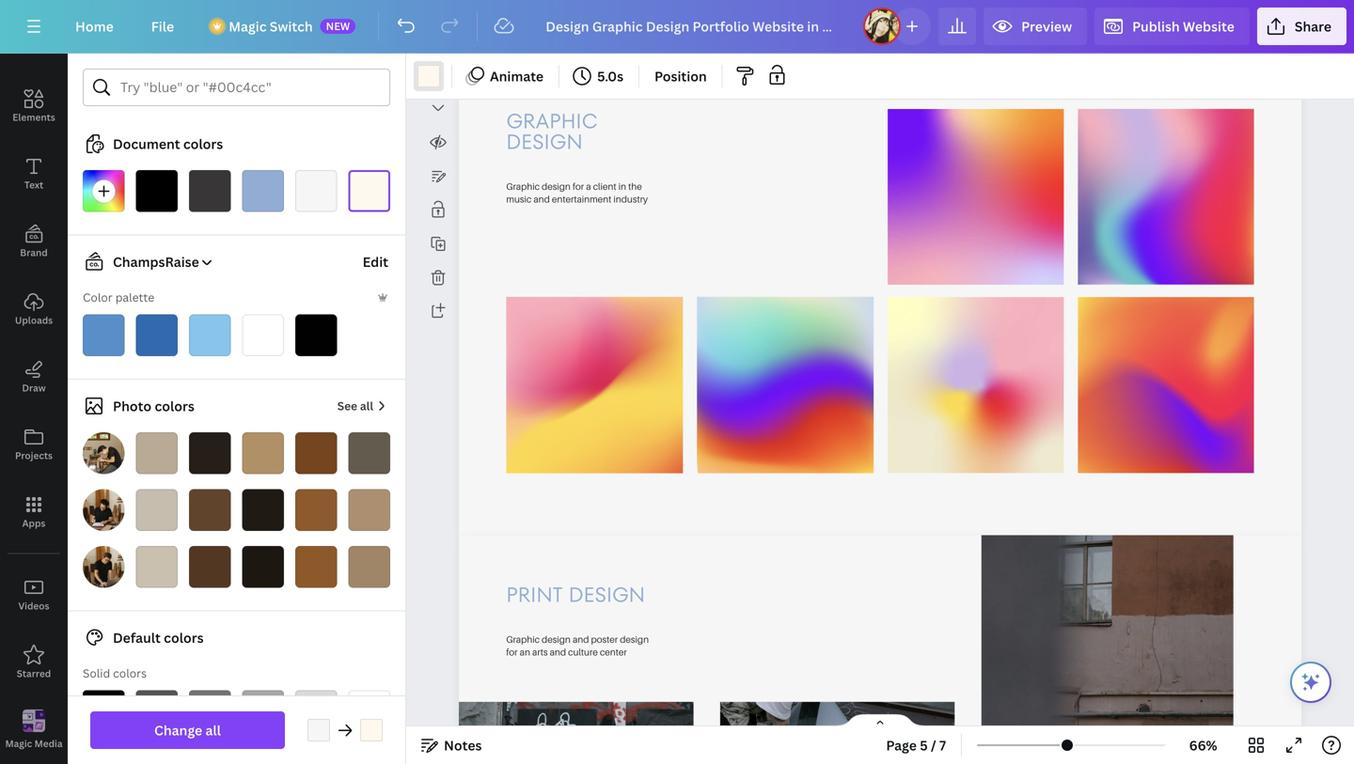 Task type: locate. For each thing, give the bounding box(es) containing it.
and
[[534, 194, 550, 205], [573, 634, 589, 645], [550, 647, 566, 658]]

#96561f image
[[295, 546, 337, 588]]

design
[[506, 128, 583, 156], [542, 181, 571, 192], [569, 581, 645, 610], [542, 634, 571, 645], [620, 634, 649, 645]]

champsraise button
[[75, 251, 214, 273]]

white #ffffff image
[[348, 691, 390, 733]]

photo
[[113, 397, 152, 415]]

page 5 / 7
[[886, 737, 946, 755]]

#211913 image
[[242, 490, 284, 531], [242, 490, 284, 531]]

#f6f6f6 image
[[295, 170, 337, 212], [308, 719, 330, 742]]

and right arts
[[550, 647, 566, 658]]

colors right 'default'
[[164, 629, 204, 647]]

#1e1611 image
[[242, 546, 284, 588], [242, 546, 284, 588]]

entertainment
[[552, 194, 612, 205]]

1 horizontal spatial all
[[360, 398, 373, 414]]

uploads
[[15, 314, 53, 327]]

new
[[326, 19, 350, 33]]

coral red #ff5757 image
[[136, 744, 178, 765]]

#945721 image
[[295, 490, 337, 531]]

design
[[18, 43, 49, 56]]

#75c6ef image
[[189, 315, 231, 356], [189, 315, 231, 356]]

design up arts
[[542, 634, 571, 645]]

Try "blue" or "#00c4cc" search field
[[120, 70, 378, 105]]

music
[[506, 194, 532, 205]]

gray #a6a6a6 image
[[242, 691, 284, 733], [242, 691, 284, 733]]

design up 'entertainment'
[[542, 181, 571, 192]]

0 vertical spatial and
[[534, 194, 550, 205]]

#7c4214 image
[[295, 433, 337, 474], [295, 433, 337, 474]]

#655b4d image
[[348, 433, 390, 474]]

notes button
[[414, 731, 489, 761]]

colors for document colors
[[183, 135, 223, 153]]

animate button
[[460, 61, 551, 91]]

and inside the graphic design for a client in the music and entertainment industry
[[534, 194, 550, 205]]

graphic design for a client in the music and entertainment industry
[[506, 181, 648, 205]]

publish
[[1132, 17, 1180, 35]]

black #000000 image
[[83, 691, 125, 733], [83, 691, 125, 733]]

0 vertical spatial all
[[360, 398, 373, 414]]

0 vertical spatial magic
[[229, 17, 267, 35]]

palette
[[115, 290, 154, 305]]

#8badd6 image
[[242, 170, 284, 212]]

colors
[[183, 135, 223, 153], [155, 397, 195, 415], [164, 629, 204, 647], [113, 666, 147, 681]]

colors right 'solid'
[[113, 666, 147, 681]]

for
[[573, 181, 584, 192], [506, 647, 518, 658]]

#ffffff image
[[242, 315, 284, 356], [242, 315, 284, 356]]

design up the graphic design for a client in the music and entertainment industry at the top of the page
[[506, 128, 583, 156]]

#f6f6f6 image
[[295, 170, 337, 212], [308, 719, 330, 742]]

#b78f61 image
[[242, 433, 284, 474], [242, 433, 284, 474]]

and for print
[[550, 647, 566, 658]]

colors right document
[[183, 135, 223, 153]]

1 vertical spatial all
[[206, 722, 221, 740]]

apps
[[22, 517, 45, 530]]

#fff8ed image
[[348, 170, 390, 212], [348, 170, 390, 212], [360, 719, 383, 742]]

graphic
[[506, 107, 598, 136]]

solid colors
[[83, 666, 147, 681]]

design for print design
[[569, 581, 645, 610]]

graphic
[[506, 181, 540, 192], [506, 634, 540, 645]]

design inside the graphic design for a client in the music and entertainment industry
[[542, 181, 571, 192]]

graphic for graphic design
[[506, 181, 540, 192]]

all
[[360, 398, 373, 414], [206, 722, 221, 740]]

for left the an
[[506, 647, 518, 658]]

#f6f6f6 image left white #ffffff image
[[308, 719, 330, 742]]

colors for photo colors
[[155, 397, 195, 415]]

and right music
[[534, 194, 550, 205]]

0 horizontal spatial for
[[506, 647, 518, 658]]

edit button
[[361, 243, 390, 281]]

#cbbfac image
[[136, 546, 178, 588], [136, 546, 178, 588]]

change all
[[154, 722, 221, 740]]

1 graphic from the top
[[506, 181, 540, 192]]

#945721 image
[[295, 490, 337, 531]]

magic media button
[[0, 697, 68, 765]]

graphic design and poster design for an arts and culture center
[[506, 634, 649, 658]]

graphic up music
[[506, 181, 540, 192]]

document
[[113, 135, 180, 153]]

design for graphic design
[[506, 128, 583, 156]]

2 graphic from the top
[[506, 634, 540, 645]]

#f6f6f6 image right #8badd6 icon
[[295, 170, 337, 212]]

all right see
[[360, 398, 373, 414]]

file button
[[136, 8, 189, 45]]

solid
[[83, 666, 110, 681]]

coral red #ff5757 image
[[136, 744, 178, 765]]

culture
[[568, 647, 598, 658]]

0 horizontal spatial all
[[206, 722, 221, 740]]

1 vertical spatial for
[[506, 647, 518, 658]]

magenta #cb6ce6 image
[[242, 744, 284, 765]]

and up culture
[[573, 634, 589, 645]]

for left a
[[573, 181, 584, 192]]

1 vertical spatial graphic
[[506, 634, 540, 645]]

colors for solid colors
[[113, 666, 147, 681]]

magic inside button
[[5, 738, 32, 750]]

graphic up the an
[[506, 634, 540, 645]]

page
[[886, 737, 917, 755]]

canva assistant image
[[1300, 672, 1322, 694]]

uploads button
[[0, 276, 68, 343]]

all up pink #ff66c4 icon
[[206, 722, 221, 740]]

magic inside 'main' menu bar
[[229, 17, 267, 35]]

#573620 image
[[189, 546, 231, 588]]

photo colors
[[113, 397, 195, 415]]

magic left media
[[5, 738, 32, 750]]

1 horizontal spatial for
[[573, 181, 584, 192]]

light gray #d9d9d9 image
[[295, 691, 337, 733]]

bright red #ff3131 image
[[83, 744, 125, 765], [83, 744, 125, 765]]

design inside graphic design
[[506, 128, 583, 156]]

elements
[[12, 111, 55, 124]]

#654227 image
[[189, 490, 231, 531], [189, 490, 231, 531]]

graphic design
[[506, 107, 598, 156]]

#393636 image
[[189, 170, 231, 212], [189, 170, 231, 212]]

poster
[[591, 634, 618, 645]]

starred
[[17, 668, 51, 680]]

0 vertical spatial for
[[573, 181, 584, 192]]

#c7bcad image
[[136, 490, 178, 531], [136, 490, 178, 531]]

2 vertical spatial and
[[550, 647, 566, 658]]

projects button
[[0, 411, 68, 479]]

#010101 image
[[295, 315, 337, 356], [295, 315, 337, 356]]

66% button
[[1173, 731, 1234, 761]]

5.0s
[[597, 67, 624, 85]]

colors right photo
[[155, 397, 195, 415]]

share button
[[1257, 8, 1347, 45]]

document colors
[[113, 135, 223, 153]]

graphic for print design
[[506, 634, 540, 645]]

design for graphic design and poster design for an arts and culture center
[[542, 634, 571, 645]]

graphic inside graphic design and poster design for an arts and culture center
[[506, 634, 540, 645]]

1 vertical spatial magic
[[5, 738, 32, 750]]

design up the 'poster'
[[569, 581, 645, 610]]

home link
[[60, 8, 129, 45]]

#fff8ed image
[[418, 65, 440, 87], [418, 65, 440, 87], [360, 719, 383, 742]]

a
[[586, 181, 591, 192]]

see
[[337, 398, 357, 414]]

#f6f6f6 image left white #ffffff image
[[308, 719, 330, 742]]

magic left 'switch'
[[229, 17, 267, 35]]

1 horizontal spatial magic
[[229, 17, 267, 35]]

graphic inside the graphic design for a client in the music and entertainment industry
[[506, 181, 540, 192]]

edit
[[363, 253, 388, 271]]

apps button
[[0, 479, 68, 546]]

gray #737373 image
[[189, 691, 231, 733]]

0 horizontal spatial magic
[[5, 738, 32, 750]]

file
[[151, 17, 174, 35]]

#f6f6f6 image right #8badd6 icon
[[295, 170, 337, 212]]

magic for magic media
[[5, 738, 32, 750]]

pink #ff66c4 image
[[189, 744, 231, 765]]

#b28e6d image
[[348, 490, 390, 531]]

center
[[600, 647, 627, 658]]

0 vertical spatial graphic
[[506, 181, 540, 192]]

#166bb5 image
[[136, 315, 178, 356], [136, 315, 178, 356]]

magenta #cb6ce6 image
[[242, 744, 284, 765]]

magic
[[229, 17, 267, 35], [5, 738, 32, 750]]

elements button
[[0, 72, 68, 140]]

draw
[[22, 382, 46, 395]]



Task type: vqa. For each thing, say whether or not it's contained in the screenshot.
Canva inside button
no



Task type: describe. For each thing, give the bounding box(es) containing it.
magic for magic switch
[[229, 17, 267, 35]]

0 vertical spatial #f6f6f6 image
[[295, 170, 337, 212]]

page 5 / 7 button
[[879, 731, 954, 761]]

1 vertical spatial #f6f6f6 image
[[308, 719, 330, 742]]

white #ffffff image
[[348, 691, 390, 733]]

#000000 image
[[136, 170, 178, 212]]

#8badd6 image
[[242, 170, 284, 212]]

side panel tab list
[[0, 5, 68, 765]]

media
[[34, 738, 63, 750]]

#4890cd image
[[83, 315, 125, 356]]

add a new color image
[[83, 170, 125, 212]]

all for see all
[[360, 398, 373, 414]]

an
[[520, 647, 530, 658]]

5.0s button
[[567, 61, 631, 91]]

switch
[[270, 17, 313, 35]]

design for graphic design for a client in the music and entertainment industry
[[542, 181, 571, 192]]

colors for default colors
[[164, 629, 204, 647]]

for inside graphic design and poster design for an arts and culture center
[[506, 647, 518, 658]]

brand
[[20, 246, 48, 259]]

#b28e6d image
[[348, 490, 390, 531]]

design up center
[[620, 634, 649, 645]]

see all
[[337, 398, 373, 414]]

#4890cd image
[[83, 315, 125, 356]]

dark gray #545454 image
[[136, 691, 178, 733]]

and for graphic
[[534, 194, 550, 205]]

publish website button
[[1095, 8, 1250, 45]]

0 vertical spatial #f6f6f6 image
[[295, 170, 337, 212]]

change
[[154, 722, 202, 740]]

share
[[1295, 17, 1332, 35]]

7
[[940, 737, 946, 755]]

main menu bar
[[0, 0, 1354, 54]]

5
[[920, 737, 928, 755]]

print
[[506, 581, 563, 610]]

add a new color image
[[83, 170, 125, 212]]

66%
[[1189, 737, 1217, 755]]

#271e18 image
[[189, 433, 231, 474]]

magic switch
[[229, 17, 313, 35]]

videos
[[18, 600, 49, 613]]

#271e18 image
[[189, 433, 231, 474]]

text
[[24, 179, 43, 191]]

#a58463 image
[[348, 546, 390, 588]]

#bbaa92 image
[[136, 433, 178, 474]]

projects
[[15, 450, 53, 462]]

arts
[[532, 647, 548, 658]]

color
[[83, 290, 113, 305]]

position
[[655, 67, 707, 85]]

text button
[[0, 140, 68, 208]]

pink #ff66c4 image
[[189, 744, 231, 765]]

animate
[[490, 67, 544, 85]]

see all button
[[335, 387, 390, 425]]

preview button
[[984, 8, 1087, 45]]

1 vertical spatial and
[[573, 634, 589, 645]]

videos button
[[0, 561, 68, 629]]

#000000 image
[[136, 170, 178, 212]]

dark gray #545454 image
[[136, 691, 178, 733]]

notes
[[444, 737, 482, 755]]

website
[[1183, 17, 1235, 35]]

design button
[[0, 5, 68, 72]]

Design title text field
[[531, 8, 856, 45]]

gray #737373 image
[[189, 691, 231, 733]]

in
[[618, 181, 626, 192]]

champsraise
[[113, 253, 199, 271]]

the
[[628, 181, 642, 192]]

#bbaa92 image
[[136, 433, 178, 474]]

print design
[[506, 581, 645, 610]]

magic media
[[5, 738, 63, 750]]

light gray #d9d9d9 image
[[295, 691, 337, 733]]

#655b4d image
[[348, 433, 390, 474]]

#a58463 image
[[348, 546, 390, 588]]

brand button
[[0, 208, 68, 276]]

color palette
[[83, 290, 154, 305]]

for inside the graphic design for a client in the music and entertainment industry
[[573, 181, 584, 192]]

client
[[593, 181, 616, 192]]

all for change all
[[206, 722, 221, 740]]

change all button
[[90, 712, 285, 750]]

home
[[75, 17, 114, 35]]

#573620 image
[[189, 546, 231, 588]]

industry
[[614, 194, 648, 205]]

default colors
[[113, 629, 204, 647]]

preview
[[1022, 17, 1072, 35]]

publish website
[[1132, 17, 1235, 35]]

default
[[113, 629, 161, 647]]

starred button
[[0, 629, 68, 697]]

/
[[931, 737, 936, 755]]

#96561f image
[[295, 546, 337, 588]]

draw button
[[0, 343, 68, 411]]

1 vertical spatial #f6f6f6 image
[[308, 719, 330, 742]]

show pages image
[[835, 714, 925, 729]]

position button
[[647, 61, 715, 91]]



